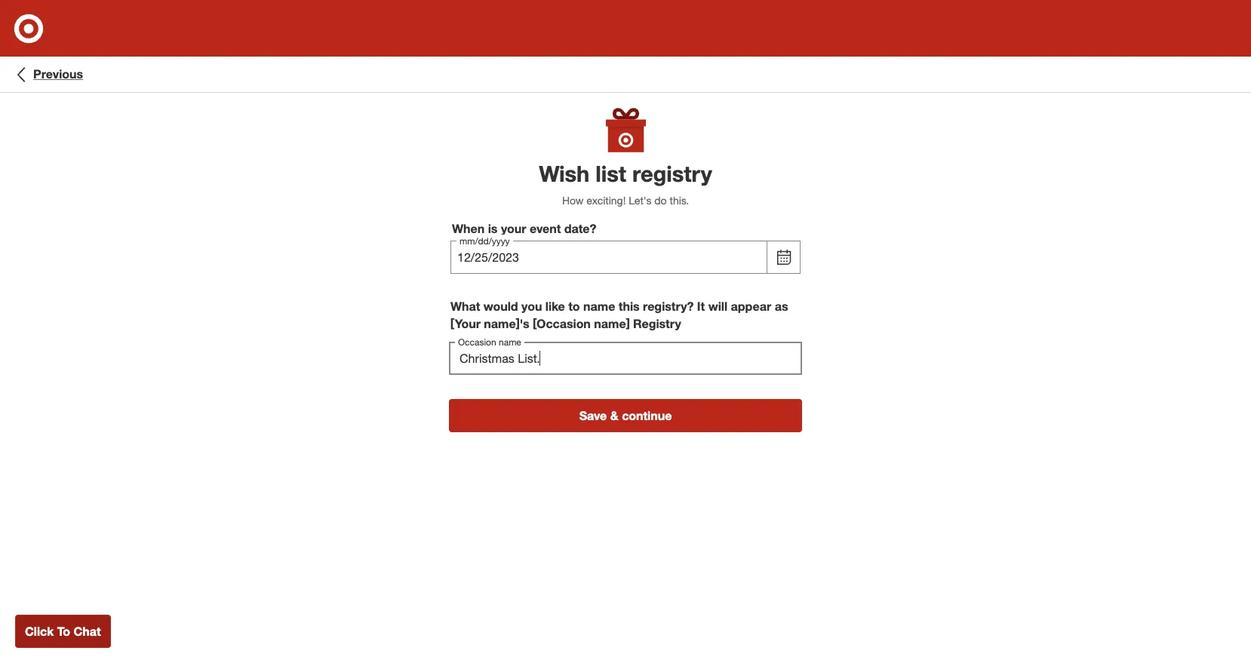 Task type: vqa. For each thing, say whether or not it's contained in the screenshot.
BUTTERSCOTCH
no



Task type: describe. For each thing, give the bounding box(es) containing it.
continue
[[622, 408, 672, 423]]

appear
[[731, 299, 772, 314]]

as
[[775, 299, 789, 314]]

do
[[655, 194, 667, 207]]

will
[[709, 299, 728, 314]]

registry
[[633, 160, 713, 187]]

when is your event date?
[[452, 221, 597, 236]]

click to chat button
[[15, 615, 111, 649]]

click
[[25, 624, 54, 640]]

list
[[596, 160, 627, 187]]

it
[[698, 299, 705, 314]]

previous
[[33, 67, 83, 82]]

this
[[619, 299, 640, 314]]

let's
[[629, 194, 652, 207]]

to
[[57, 624, 70, 640]]

to
[[569, 299, 580, 314]]

would
[[484, 299, 518, 314]]

&
[[611, 408, 619, 423]]

when
[[452, 221, 485, 236]]

your
[[501, 221, 527, 236]]

how
[[562, 194, 584, 207]]

name]
[[594, 316, 630, 331]]

[occasion
[[533, 316, 591, 331]]

save
[[580, 408, 607, 423]]

is
[[488, 221, 498, 236]]

wish list registry how exciting! let's do this.
[[539, 160, 713, 207]]

what
[[451, 299, 481, 314]]

previous button
[[12, 65, 83, 83]]

[your
[[451, 316, 481, 331]]

registry?
[[643, 299, 694, 314]]

like
[[546, 299, 565, 314]]

registry
[[634, 316, 682, 331]]

exciting!
[[587, 194, 626, 207]]



Task type: locate. For each thing, give the bounding box(es) containing it.
wish
[[539, 160, 590, 187]]

name]'s
[[484, 316, 530, 331]]

you
[[522, 299, 542, 314]]

date?
[[565, 221, 597, 236]]

event
[[530, 221, 561, 236]]

chat
[[74, 624, 101, 640]]

None text field
[[449, 342, 803, 375]]

save & continue button
[[449, 399, 803, 432]]

None telephone field
[[451, 241, 768, 274]]

what would you like to name this registry? it will appear as [your name]'s [occasion name] registry
[[451, 299, 789, 331]]

click to chat
[[25, 624, 101, 640]]

this.
[[670, 194, 689, 207]]

name
[[584, 299, 616, 314]]

save & continue
[[580, 408, 672, 423]]



